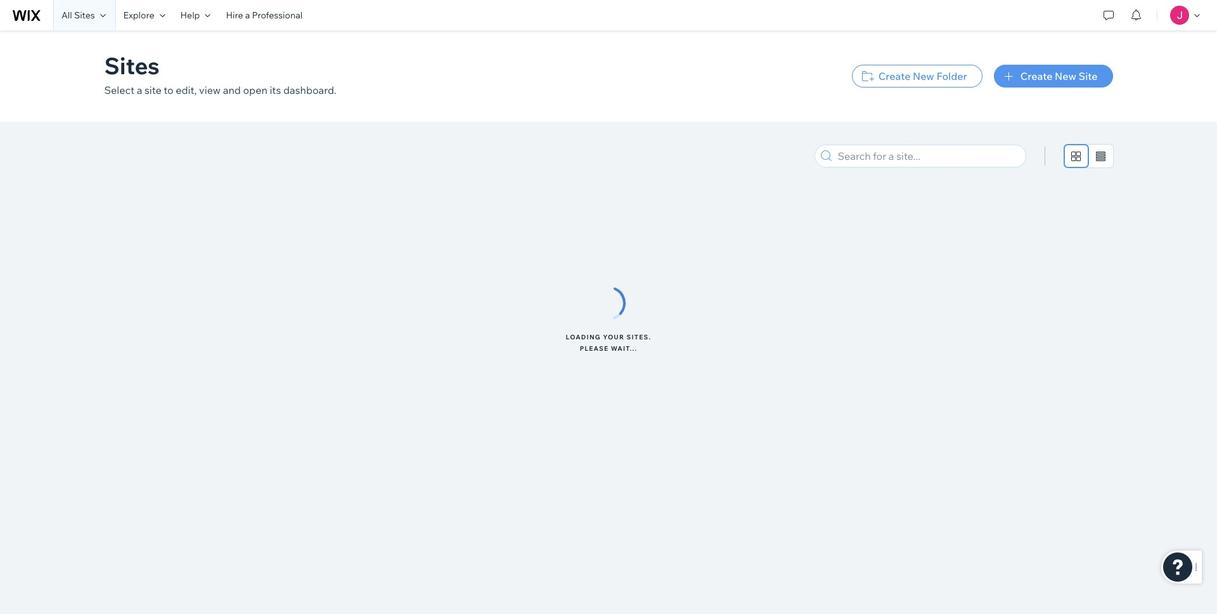 Task type: describe. For each thing, give the bounding box(es) containing it.
please
[[580, 344, 609, 353]]

sites.
[[627, 333, 652, 341]]

0 vertical spatial sites
[[74, 10, 95, 21]]

create for create new folder
[[879, 70, 911, 82]]

a inside sites select a site to edit, view and open its dashboard.
[[137, 84, 142, 96]]

loading your sites. please wait...
[[566, 333, 652, 353]]

Search for a site... field
[[834, 145, 1022, 167]]

folder
[[937, 70, 968, 82]]

help
[[180, 10, 200, 21]]

create new folder button
[[852, 65, 983, 88]]

new for site
[[1056, 70, 1077, 82]]

sites inside sites select a site to edit, view and open its dashboard.
[[104, 51, 160, 80]]



Task type: vqa. For each thing, say whether or not it's contained in the screenshot.
"NEW" inside Create New Folder Button
yes



Task type: locate. For each thing, give the bounding box(es) containing it.
all sites
[[62, 10, 95, 21]]

wait...
[[611, 344, 638, 353]]

create
[[879, 70, 911, 82], [1021, 70, 1053, 82]]

your
[[603, 333, 625, 341]]

new inside button
[[1056, 70, 1077, 82]]

create for create new site
[[1021, 70, 1053, 82]]

hire a professional link
[[218, 0, 310, 30]]

1 horizontal spatial a
[[245, 10, 250, 21]]

dashboard.
[[283, 84, 337, 96]]

explore
[[123, 10, 154, 21]]

a right hire
[[245, 10, 250, 21]]

create left folder
[[879, 70, 911, 82]]

create new site
[[1021, 70, 1098, 82]]

view
[[199, 84, 221, 96]]

1 vertical spatial sites
[[104, 51, 160, 80]]

loading
[[566, 333, 601, 341]]

new left folder
[[913, 70, 935, 82]]

create inside button
[[879, 70, 911, 82]]

new
[[913, 70, 935, 82], [1056, 70, 1077, 82]]

a
[[245, 10, 250, 21], [137, 84, 142, 96]]

all
[[62, 10, 72, 21]]

its
[[270, 84, 281, 96]]

a left site
[[137, 84, 142, 96]]

create left site
[[1021, 70, 1053, 82]]

1 new from the left
[[913, 70, 935, 82]]

0 horizontal spatial sites
[[74, 10, 95, 21]]

1 horizontal spatial sites
[[104, 51, 160, 80]]

professional
[[252, 10, 303, 21]]

create new site button
[[995, 65, 1114, 88]]

create inside button
[[1021, 70, 1053, 82]]

hire
[[226, 10, 243, 21]]

new for folder
[[913, 70, 935, 82]]

sites
[[74, 10, 95, 21], [104, 51, 160, 80]]

sites select a site to edit, view and open its dashboard.
[[104, 51, 337, 96]]

and
[[223, 84, 241, 96]]

site
[[145, 84, 162, 96]]

1 horizontal spatial new
[[1056, 70, 1077, 82]]

0 vertical spatial a
[[245, 10, 250, 21]]

edit,
[[176, 84, 197, 96]]

hire a professional
[[226, 10, 303, 21]]

0 horizontal spatial a
[[137, 84, 142, 96]]

1 create from the left
[[879, 70, 911, 82]]

open
[[243, 84, 268, 96]]

new inside button
[[913, 70, 935, 82]]

create new folder
[[879, 70, 968, 82]]

to
[[164, 84, 174, 96]]

2 create from the left
[[1021, 70, 1053, 82]]

new left site
[[1056, 70, 1077, 82]]

site
[[1079, 70, 1098, 82]]

0 horizontal spatial new
[[913, 70, 935, 82]]

1 vertical spatial a
[[137, 84, 142, 96]]

2 new from the left
[[1056, 70, 1077, 82]]

select
[[104, 84, 135, 96]]

sites up select
[[104, 51, 160, 80]]

1 horizontal spatial create
[[1021, 70, 1053, 82]]

sites right all
[[74, 10, 95, 21]]

help button
[[173, 0, 218, 30]]

0 horizontal spatial create
[[879, 70, 911, 82]]



